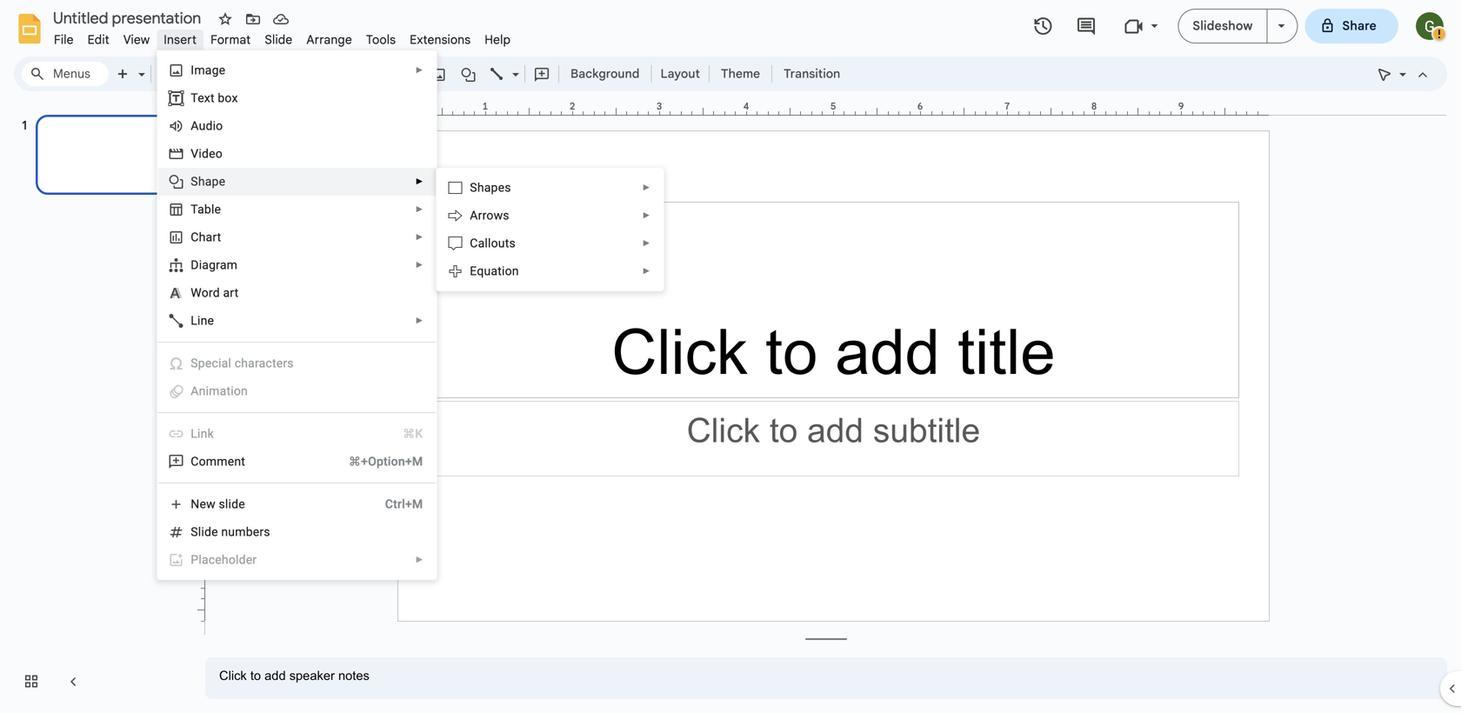 Task type: describe. For each thing, give the bounding box(es) containing it.
c for h
[[191, 230, 199, 244]]

presentation options image
[[1278, 24, 1285, 28]]

ment
[[217, 455, 245, 469]]

a u dio
[[191, 119, 223, 133]]

extensions menu item
[[403, 30, 478, 50]]

line
[[191, 314, 214, 328]]

ord
[[202, 286, 220, 300]]

spe c ial characters
[[191, 356, 294, 371]]

shape image
[[459, 62, 479, 86]]

d
[[191, 258, 199, 272]]

a rrows
[[470, 208, 510, 223]]

callouts c element
[[470, 236, 521, 251]]

c h art
[[191, 230, 221, 244]]

characters
[[235, 356, 294, 371]]

v ideo
[[191, 147, 223, 161]]

u
[[199, 119, 206, 133]]

e
[[211, 525, 218, 539]]

tools menu item
[[359, 30, 403, 50]]

t ext box
[[191, 91, 238, 105]]

background
[[571, 66, 640, 81]]

⌘k element
[[382, 425, 423, 443]]

format menu item
[[204, 30, 258, 50]]

slide
[[219, 497, 245, 512]]

extensions
[[410, 32, 471, 47]]

p laceholder
[[191, 553, 257, 567]]

► for hape
[[415, 177, 424, 187]]

ideo
[[199, 147, 223, 161]]

allouts
[[478, 236, 516, 251]]

special characters c element
[[191, 356, 299, 371]]

file
[[54, 32, 74, 47]]

s for hapes
[[470, 181, 477, 195]]

w ord art
[[191, 286, 239, 300]]

menu item containing lin
[[168, 425, 423, 443]]

co
[[191, 455, 206, 469]]

slide
[[265, 32, 293, 47]]

slid
[[191, 525, 211, 539]]

► for mage
[[415, 65, 424, 75]]

► for allouts
[[642, 238, 651, 248]]

Menus field
[[22, 62, 109, 86]]

hapes
[[477, 181, 511, 195]]

layout
[[661, 66, 700, 81]]

art for c h art
[[206, 230, 221, 244]]

format
[[211, 32, 251, 47]]

c for allouts
[[470, 236, 478, 251]]

⌘+option+m element
[[328, 453, 423, 471]]

audio u element
[[191, 119, 228, 133]]

chart h element
[[191, 230, 227, 244]]

slideshow button
[[1178, 9, 1268, 43]]

i
[[191, 63, 194, 77]]

edit menu item
[[81, 30, 116, 50]]

layout button
[[655, 61, 705, 87]]

i mage
[[191, 63, 226, 77]]

text box t element
[[191, 91, 243, 105]]

slide menu item
[[258, 30, 300, 50]]

help menu item
[[478, 30, 518, 50]]

► for iagram
[[415, 260, 424, 270]]

comment m element
[[191, 455, 251, 469]]

menu containing s
[[436, 168, 664, 291]]

c allouts
[[470, 236, 516, 251]]

background button
[[563, 61, 648, 87]]

new slide n element
[[191, 497, 250, 512]]

⌘k
[[403, 427, 423, 441]]

mage
[[194, 63, 226, 77]]

placeholder p element
[[191, 553, 262, 567]]

► for hapes
[[642, 183, 651, 193]]

line q element
[[191, 314, 219, 328]]

n ew slide
[[191, 497, 245, 512]]

c
[[212, 356, 218, 371]]

menu item containing a
[[168, 383, 423, 400]]

shapes s element
[[470, 181, 516, 195]]

arrange
[[307, 32, 352, 47]]

navigation inside application
[[0, 98, 191, 713]]

ext
[[198, 91, 215, 105]]

k
[[208, 427, 214, 441]]

laceholder
[[199, 553, 257, 567]]

t
[[191, 91, 198, 105]]

w
[[191, 286, 202, 300]]

transition button
[[776, 61, 848, 87]]

theme button
[[713, 61, 768, 87]]

main toolbar
[[108, 61, 849, 87]]

iagram
[[199, 258, 238, 272]]



Task type: locate. For each thing, give the bounding box(es) containing it.
menu bar inside the menu bar banner
[[47, 23, 518, 51]]

slideshow
[[1193, 18, 1253, 33]]

menu item containing spe
[[168, 355, 423, 372]]

arrows a element
[[470, 208, 515, 223]]

a for rrows
[[470, 208, 478, 223]]

1 horizontal spatial c
[[470, 236, 478, 251]]

quation
[[477, 264, 519, 278]]

ctrl+m element
[[364, 496, 423, 513]]

slide numbers e element
[[191, 525, 276, 539]]

transition
[[784, 66, 841, 81]]

box
[[218, 91, 238, 105]]

arrange menu item
[[300, 30, 359, 50]]

menu item down the numbers
[[168, 552, 424, 569]]

p
[[191, 553, 199, 567]]

2 vertical spatial a
[[191, 384, 199, 398]]

art for w ord art
[[223, 286, 239, 300]]

0 horizontal spatial art
[[206, 230, 221, 244]]

ta
[[191, 202, 204, 217]]

menu bar banner
[[0, 0, 1461, 713]]

Star checkbox
[[213, 7, 237, 31]]

lin k
[[191, 427, 214, 441]]

ctrl+m
[[385, 497, 423, 512]]

mode and view toolbar
[[1371, 0, 1448, 459]]

file menu item
[[47, 30, 81, 50]]

view menu item
[[116, 30, 157, 50]]

application containing slideshow
[[0, 0, 1461, 713]]

a left dio
[[191, 119, 199, 133]]

e
[[470, 264, 477, 278]]

menu item up nimation
[[168, 355, 423, 372]]

b
[[204, 202, 211, 217]]

rrows
[[478, 208, 510, 223]]

⌘+option+m
[[349, 455, 423, 469]]

1 horizontal spatial s
[[470, 181, 477, 195]]

lin
[[191, 427, 208, 441]]

table b element
[[191, 202, 226, 217]]

equation e element
[[470, 264, 524, 278]]

v
[[191, 147, 199, 161]]

insert
[[164, 32, 197, 47]]

a down s hapes
[[470, 208, 478, 223]]

► for rrows
[[642, 211, 651, 221]]

1 horizontal spatial art
[[223, 286, 239, 300]]

menu item containing p
[[168, 552, 424, 569]]

art
[[206, 230, 221, 244], [223, 286, 239, 300]]

► for laceholder
[[415, 555, 424, 565]]

s for hape
[[191, 174, 198, 189]]

ta b le
[[191, 202, 221, 217]]

m
[[206, 455, 217, 469]]

share
[[1343, 18, 1377, 33]]

1 vertical spatial art
[[223, 286, 239, 300]]

link k element
[[191, 427, 219, 441]]

3 menu item from the top
[[168, 425, 423, 443]]

menu item
[[168, 355, 423, 372], [168, 383, 423, 400], [168, 425, 423, 443], [168, 552, 424, 569]]

a nimation
[[191, 384, 248, 398]]

diagram d element
[[191, 258, 243, 272]]

1 menu item from the top
[[168, 355, 423, 372]]

►
[[415, 65, 424, 75], [415, 177, 424, 187], [642, 183, 651, 193], [415, 204, 424, 214], [642, 211, 651, 221], [415, 232, 424, 242], [642, 238, 651, 248], [415, 260, 424, 270], [642, 266, 651, 276], [415, 316, 424, 326], [415, 555, 424, 565]]

animation a element
[[191, 384, 253, 398]]

tools
[[366, 32, 396, 47]]

co m ment
[[191, 455, 245, 469]]

ew
[[200, 497, 216, 512]]

0 vertical spatial a
[[191, 119, 199, 133]]

le
[[211, 202, 221, 217]]

numbers
[[221, 525, 270, 539]]

menu bar containing file
[[47, 23, 518, 51]]

slid e numbers
[[191, 525, 270, 539]]

n
[[191, 497, 200, 512]]

a down the spe
[[191, 384, 199, 398]]

theme
[[721, 66, 760, 81]]

navigation
[[0, 98, 191, 713]]

► inside menu item
[[415, 555, 424, 565]]

menu containing i
[[116, 50, 437, 713]]

0 horizontal spatial s
[[191, 174, 198, 189]]

0 horizontal spatial c
[[191, 230, 199, 244]]

menu item down characters
[[168, 383, 423, 400]]

c up the 'd'
[[191, 230, 199, 244]]

insert image image
[[429, 62, 449, 86]]

image i element
[[191, 63, 231, 77]]

insert menu item
[[157, 30, 204, 50]]

menu item up ment at the bottom of the page
[[168, 425, 423, 443]]

s hapes
[[470, 181, 511, 195]]

c
[[191, 230, 199, 244], [470, 236, 478, 251]]

menu bar
[[47, 23, 518, 51]]

spe
[[191, 356, 212, 371]]

e quation
[[470, 264, 519, 278]]

word art w element
[[191, 286, 244, 300]]

shape s element
[[191, 174, 231, 189]]

dio
[[206, 119, 223, 133]]

4 menu item from the top
[[168, 552, 424, 569]]

share button
[[1305, 9, 1399, 43]]

menu
[[116, 50, 437, 713], [436, 168, 664, 291]]

d iagram
[[191, 258, 238, 272]]

application
[[0, 0, 1461, 713]]

a
[[191, 119, 199, 133], [470, 208, 478, 223], [191, 384, 199, 398]]

s
[[191, 174, 198, 189], [470, 181, 477, 195]]

1 vertical spatial a
[[470, 208, 478, 223]]

c up e
[[470, 236, 478, 251]]

2 menu item from the top
[[168, 383, 423, 400]]

hape
[[198, 174, 225, 189]]

h
[[199, 230, 206, 244]]

► for quation
[[642, 266, 651, 276]]

nimation
[[199, 384, 248, 398]]

s up a rrows
[[470, 181, 477, 195]]

s hape
[[191, 174, 225, 189]]

a for u
[[191, 119, 199, 133]]

help
[[485, 32, 511, 47]]

art up the d iagram
[[206, 230, 221, 244]]

ial
[[218, 356, 231, 371]]

art right ord
[[223, 286, 239, 300]]

Rename text field
[[47, 7, 211, 28]]

s down 'v'
[[191, 174, 198, 189]]

a for nimation
[[191, 384, 199, 398]]

view
[[123, 32, 150, 47]]

0 vertical spatial art
[[206, 230, 221, 244]]

video v element
[[191, 147, 228, 161]]

edit
[[88, 32, 110, 47]]



Task type: vqa. For each thing, say whether or not it's contained in the screenshot.
u's A
yes



